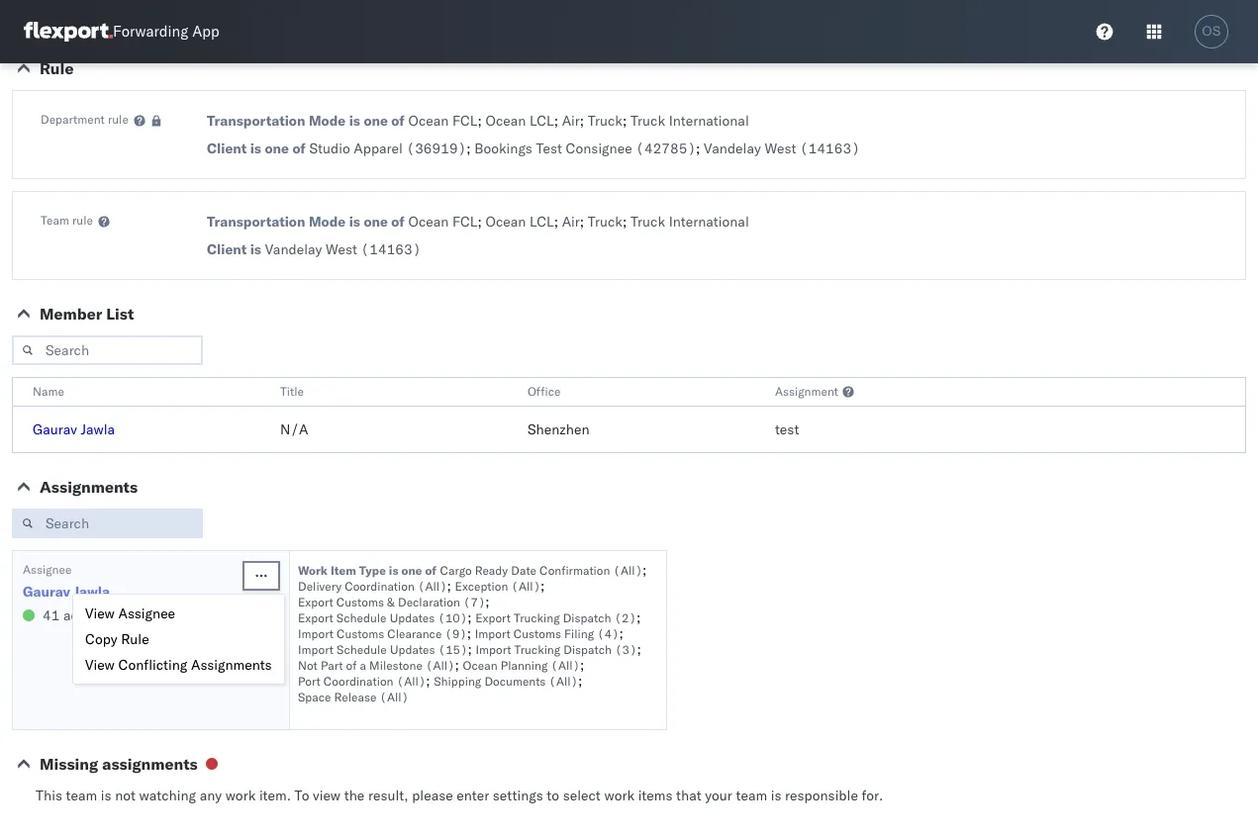 Task type: vqa. For each thing, say whether or not it's contained in the screenshot.


Task type: locate. For each thing, give the bounding box(es) containing it.
(14163)
[[800, 140, 860, 157], [361, 241, 421, 258]]

work right select
[[604, 787, 635, 805]]

studio
[[309, 140, 350, 157]]

assignments left not
[[191, 657, 272, 674]]

mode
[[309, 112, 346, 130], [309, 213, 346, 231]]

transportation mode is one of up vandelay west (14163)
[[207, 213, 405, 231]]

rule inside view assignee copy rule view conflicting assignments
[[121, 631, 149, 649]]

items left that
[[638, 787, 673, 805]]

forwarding
[[113, 22, 188, 41]]

not
[[298, 659, 318, 673]]

rule right team
[[72, 213, 93, 228]]

1 vertical spatial assignments
[[191, 657, 272, 674]]

team
[[66, 787, 97, 805], [736, 787, 768, 805]]

1 team from the left
[[66, 787, 97, 805]]

items up conflicting
[[138, 607, 172, 625]]

2 international from the top
[[669, 213, 749, 231]]

0 vertical spatial assignee
[[23, 562, 72, 577]]

fcl for vandelay west (14163)
[[453, 213, 478, 231]]

vandelay right client is
[[265, 241, 322, 258]]

jawla up active
[[74, 583, 110, 601]]

0 horizontal spatial rule
[[40, 58, 74, 78]]

1 lcl from the top
[[530, 112, 554, 130]]

ocean fcl ; ocean lcl ; air ; truck ; truck international
[[408, 112, 749, 130], [408, 213, 749, 231]]

of up apparel
[[391, 112, 405, 130]]

gaurav jawla link down the name
[[33, 421, 115, 439]]

dispatch
[[563, 611, 611, 626], [564, 643, 612, 658]]

west
[[765, 140, 797, 157], [326, 241, 357, 258]]

&
[[387, 595, 395, 610]]

ocean fcl ; ocean lcl ; air ; truck ; truck international up 'studio apparel (36919) ; bookings test consignee (42785) ; vandelay west (14163)'
[[408, 112, 749, 130]]

vandelay right (42785)
[[704, 140, 761, 157]]

item.
[[259, 787, 291, 805]]

transportation for client is one of
[[207, 112, 305, 130]]

of left studio
[[292, 140, 306, 157]]

export
[[298, 595, 333, 610], [298, 611, 333, 626], [475, 611, 511, 626]]

1 horizontal spatial west
[[765, 140, 797, 157]]

1 transportation from the top
[[207, 112, 305, 130]]

1 vertical spatial fcl
[[453, 213, 478, 231]]

0 vertical spatial rule
[[108, 112, 129, 127]]

forwarding app link
[[24, 22, 219, 42]]

rule
[[40, 58, 74, 78], [121, 631, 149, 649]]

1 vertical spatial transportation
[[207, 213, 305, 231]]

mode for vandelay west (14163)
[[309, 213, 346, 231]]

assignments
[[40, 477, 138, 497], [191, 657, 272, 674]]

2 fcl from the top
[[453, 213, 478, 231]]

0 vertical spatial assignments
[[40, 477, 138, 497]]

0 vertical spatial air
[[562, 112, 580, 130]]

1 horizontal spatial (14163)
[[800, 140, 860, 157]]

1 vertical spatial client
[[207, 241, 247, 258]]

jawla
[[81, 421, 115, 439], [74, 583, 110, 601]]

1 vertical spatial transportation mode is one of
[[207, 213, 405, 231]]

(all)
[[613, 563, 643, 578], [418, 579, 447, 594], [511, 579, 541, 594], [426, 659, 455, 673], [551, 659, 580, 673], [397, 674, 426, 689], [549, 674, 578, 689], [380, 690, 409, 705]]

0 vertical spatial schedule
[[336, 611, 387, 626]]

fcl
[[453, 112, 478, 130], [453, 213, 478, 231]]

mode up vandelay west (14163)
[[309, 213, 346, 231]]

1 horizontal spatial rule
[[108, 112, 129, 127]]

international
[[669, 112, 749, 130], [669, 213, 749, 231]]

1 mode from the top
[[309, 112, 346, 130]]

assignee up conflicting
[[118, 605, 175, 623]]

1 vertical spatial lcl
[[530, 213, 554, 231]]

0 horizontal spatial work
[[104, 607, 134, 625]]

lcl down test
[[530, 213, 554, 231]]

0 vertical spatial mode
[[309, 112, 346, 130]]

;
[[478, 112, 482, 130], [554, 112, 558, 130], [580, 112, 584, 130], [623, 112, 627, 130], [467, 140, 471, 157], [696, 140, 701, 157], [478, 213, 482, 231], [554, 213, 558, 231], [580, 213, 584, 231], [623, 213, 627, 231], [643, 561, 647, 579], [447, 577, 451, 595], [541, 577, 545, 595], [486, 593, 490, 611], [468, 609, 472, 627], [637, 609, 641, 627], [467, 625, 471, 643], [619, 625, 624, 643], [468, 641, 472, 659], [637, 641, 642, 659], [455, 657, 459, 674], [580, 657, 585, 674], [426, 672, 430, 690], [578, 672, 583, 690]]

lcl for vandelay west (14163)
[[530, 213, 554, 231]]

transportation mode is one of up studio
[[207, 112, 405, 130]]

schedule
[[336, 611, 387, 626], [337, 643, 387, 658]]

1 vertical spatial jawla
[[74, 583, 110, 601]]

rule for client is
[[72, 213, 93, 228]]

assignments
[[102, 755, 198, 774]]

0 vertical spatial view
[[85, 605, 115, 623]]

0 vertical spatial gaurav
[[33, 421, 77, 439]]

1 horizontal spatial assignments
[[191, 657, 272, 674]]

ocean up shipping
[[463, 659, 498, 673]]

of
[[391, 112, 405, 130], [292, 140, 306, 157], [391, 213, 405, 231], [425, 563, 437, 578], [346, 659, 357, 673]]

1 vertical spatial west
[[326, 241, 357, 258]]

41
[[43, 607, 60, 625]]

your
[[705, 787, 733, 805]]

release
[[334, 690, 377, 705]]

1 vertical spatial air
[[562, 213, 580, 231]]

dispatch down the filing
[[564, 643, 612, 658]]

gaurav jawla link up 41
[[23, 582, 110, 602]]

(42785)
[[636, 140, 696, 157]]

0 horizontal spatial (14163)
[[361, 241, 421, 258]]

0 vertical spatial updates
[[390, 611, 435, 626]]

1 vertical spatial mode
[[309, 213, 346, 231]]

2 transportation from the top
[[207, 213, 305, 231]]

1 vertical spatial rule
[[121, 631, 149, 649]]

gaurav
[[33, 421, 77, 439], [23, 583, 70, 601]]

any
[[200, 787, 222, 805]]

transportation mode is one of for vandelay west (14163)
[[207, 213, 405, 231]]

1 horizontal spatial assignee
[[118, 605, 175, 623]]

assignments up search text field
[[40, 477, 138, 497]]

gaurav jawla link
[[33, 421, 115, 439], [23, 582, 110, 602]]

0 vertical spatial fcl
[[453, 112, 478, 130]]

1 vertical spatial updates
[[390, 643, 435, 658]]

1 vertical spatial ocean fcl ; ocean lcl ; air ; truck ; truck international
[[408, 213, 749, 231]]

client
[[207, 140, 247, 157], [207, 241, 247, 258]]

view
[[313, 787, 341, 805]]

customs
[[336, 595, 384, 610], [337, 627, 384, 642], [514, 627, 561, 642]]

title
[[280, 384, 304, 399]]

international down (42785)
[[669, 213, 749, 231]]

team right this
[[66, 787, 97, 805]]

customs up planning
[[514, 627, 561, 642]]

0 horizontal spatial items
[[138, 607, 172, 625]]

assignments inside view assignee copy rule view conflicting assignments
[[191, 657, 272, 674]]

rule right department
[[108, 112, 129, 127]]

updates down clearance
[[390, 643, 435, 658]]

is left vandelay west (14163)
[[250, 241, 261, 258]]

0 vertical spatial client
[[207, 140, 247, 157]]

updates
[[390, 611, 435, 626], [390, 643, 435, 658]]

1 fcl from the top
[[453, 112, 478, 130]]

2 lcl from the top
[[530, 213, 554, 231]]

0 vertical spatial trucking
[[514, 611, 560, 626]]

0 vertical spatial transportation mode is one of
[[207, 112, 405, 130]]

2 horizontal spatial work
[[604, 787, 635, 805]]

transportation up client is
[[207, 213, 305, 231]]

view down the copy
[[85, 657, 115, 674]]

work right any
[[225, 787, 256, 805]]

0 vertical spatial transportation
[[207, 112, 305, 130]]

0 vertical spatial (14163)
[[800, 140, 860, 157]]

2 air from the top
[[562, 213, 580, 231]]

copy
[[85, 631, 117, 649]]

one up vandelay west (14163)
[[364, 213, 388, 231]]

ocean
[[408, 112, 449, 130], [486, 112, 526, 130], [408, 213, 449, 231], [486, 213, 526, 231], [463, 659, 498, 673]]

Search text field
[[12, 336, 203, 365]]

1 client from the top
[[207, 140, 247, 157]]

assignee up 41
[[23, 562, 72, 577]]

list
[[106, 304, 134, 324]]

ocean fcl ; ocean lcl ; air ; truck ; truck international down 'studio apparel (36919) ; bookings test consignee (42785) ; vandelay west (14163)'
[[408, 213, 749, 231]]

gaurav down the name
[[33, 421, 77, 439]]

air down 'studio apparel (36919) ; bookings test consignee (42785) ; vandelay west (14163)'
[[562, 213, 580, 231]]

transportation for client is
[[207, 213, 305, 231]]

to
[[295, 787, 309, 805]]

department rule
[[41, 112, 129, 127]]

coordination up release
[[324, 674, 394, 689]]

0 horizontal spatial vandelay
[[265, 241, 322, 258]]

truck
[[588, 112, 623, 130], [631, 112, 665, 130], [588, 213, 623, 231], [631, 213, 665, 231]]

2 transportation mode is one of from the top
[[207, 213, 405, 231]]

assignee inside assignee gaurav jawla
[[23, 562, 72, 577]]

0 horizontal spatial team
[[66, 787, 97, 805]]

0 vertical spatial items
[[138, 607, 172, 625]]

team rule
[[41, 213, 93, 228]]

lcl up test
[[530, 112, 554, 130]]

name
[[33, 384, 64, 399]]

shenzhen
[[528, 421, 590, 439]]

2 mode from the top
[[309, 213, 346, 231]]

jawla inside assignee gaurav jawla
[[74, 583, 110, 601]]

is right type
[[389, 563, 399, 578]]

one left studio
[[265, 140, 289, 157]]

1 air from the top
[[562, 112, 580, 130]]

coordination down type
[[345, 579, 415, 594]]

1 vertical spatial rule
[[72, 213, 93, 228]]

of left a
[[346, 659, 357, 673]]

ocean up bookings at left
[[486, 112, 526, 130]]

air for vandelay west (14163)
[[562, 213, 580, 231]]

this
[[36, 787, 62, 805]]

1 international from the top
[[669, 112, 749, 130]]

port
[[298, 674, 321, 689]]

0 vertical spatial vandelay
[[704, 140, 761, 157]]

jawla down search text box
[[81, 421, 115, 439]]

trucking
[[514, 611, 560, 626], [514, 643, 561, 658]]

0 horizontal spatial assignee
[[23, 562, 72, 577]]

conflicting
[[118, 657, 188, 674]]

gaurav inside assignee gaurav jawla
[[23, 583, 70, 601]]

truck down (42785)
[[631, 213, 665, 231]]

rule down flexport. image
[[40, 58, 74, 78]]

assignee
[[23, 562, 72, 577], [118, 605, 175, 623]]

lcl for studio apparel (36919)
[[530, 112, 554, 130]]

1 view from the top
[[85, 605, 115, 623]]

work up the copy
[[104, 607, 134, 625]]

1 vertical spatial trucking
[[514, 643, 561, 658]]

mode up studio
[[309, 112, 346, 130]]

fcl up (36919) on the top of page
[[453, 112, 478, 130]]

client for client is one of
[[207, 140, 247, 157]]

missing
[[40, 755, 98, 774]]

ocean down (36919) on the top of page
[[408, 213, 449, 231]]

transportation up client is one of
[[207, 112, 305, 130]]

0 horizontal spatial west
[[326, 241, 357, 258]]

0 vertical spatial international
[[669, 112, 749, 130]]

view up the copy
[[85, 605, 115, 623]]

0 vertical spatial ocean fcl ; ocean lcl ; air ; truck ; truck international
[[408, 112, 749, 130]]

1 ocean fcl ; ocean lcl ; air ; truck ; truck international from the top
[[408, 112, 749, 130]]

fcl down (36919) on the top of page
[[453, 213, 478, 231]]

1 transportation mode is one of from the top
[[207, 112, 405, 130]]

space
[[298, 690, 331, 705]]

1 vertical spatial gaurav
[[23, 583, 70, 601]]

updates up clearance
[[390, 611, 435, 626]]

os
[[1203, 24, 1222, 39]]

coordination
[[345, 579, 415, 594], [324, 674, 394, 689]]

gaurav jawla
[[33, 421, 115, 439]]

1 vertical spatial view
[[85, 657, 115, 674]]

1 vertical spatial items
[[638, 787, 673, 805]]

1 vertical spatial dispatch
[[564, 643, 612, 658]]

team right your
[[736, 787, 768, 805]]

air for studio apparel (36919)
[[562, 112, 580, 130]]

0 horizontal spatial rule
[[72, 213, 93, 228]]

2 client from the top
[[207, 241, 247, 258]]

vandelay
[[704, 140, 761, 157], [265, 241, 322, 258]]

is left studio
[[250, 140, 261, 157]]

1 horizontal spatial items
[[638, 787, 673, 805]]

1 horizontal spatial work
[[225, 787, 256, 805]]

planning
[[501, 659, 548, 673]]

member list
[[40, 304, 134, 324]]

international up (42785)
[[669, 112, 749, 130]]

0 vertical spatial rule
[[40, 58, 74, 78]]

transportation
[[207, 112, 305, 130], [207, 213, 305, 231]]

1 horizontal spatial rule
[[121, 631, 149, 649]]

a
[[360, 659, 366, 673]]

rule up conflicting
[[121, 631, 149, 649]]

0 vertical spatial lcl
[[530, 112, 554, 130]]

(3)
[[615, 643, 637, 658]]

1 horizontal spatial team
[[736, 787, 768, 805]]

1 vertical spatial international
[[669, 213, 749, 231]]

rule
[[108, 112, 129, 127], [72, 213, 93, 228]]

dispatch up the filing
[[563, 611, 611, 626]]

1 updates from the top
[[390, 611, 435, 626]]

1 vertical spatial assignee
[[118, 605, 175, 623]]

for.
[[862, 787, 884, 805]]

flexport. image
[[24, 22, 113, 42]]

air up 'studio apparel (36919) ; bookings test consignee (42785) ; vandelay west (14163)'
[[562, 112, 580, 130]]

gaurav up 41
[[23, 583, 70, 601]]

2 ocean fcl ; ocean lcl ; air ; truck ; truck international from the top
[[408, 213, 749, 231]]



Task type: describe. For each thing, give the bounding box(es) containing it.
responsible
[[785, 787, 858, 805]]

item
[[331, 563, 356, 578]]

(2)
[[615, 611, 637, 626]]

to
[[547, 787, 559, 805]]

0 horizontal spatial assignments
[[40, 477, 138, 497]]

filing
[[565, 627, 594, 642]]

team
[[41, 213, 69, 228]]

client for client is
[[207, 241, 247, 258]]

assignee inside view assignee copy rule view conflicting assignments
[[118, 605, 175, 623]]

please
[[412, 787, 453, 805]]

app
[[192, 22, 219, 41]]

transportation mode is one of for studio apparel (36919)
[[207, 112, 405, 130]]

select
[[563, 787, 601, 805]]

view assignee copy rule view conflicting assignments
[[85, 605, 272, 674]]

missing assignments
[[40, 755, 198, 774]]

2 team from the left
[[736, 787, 768, 805]]

ocean fcl ; ocean lcl ; air ; truck ; truck international for vandelay west (14163)
[[408, 213, 749, 231]]

bookings
[[475, 140, 533, 157]]

Search text field
[[12, 509, 203, 539]]

that
[[676, 787, 702, 805]]

part
[[321, 659, 343, 673]]

consignee
[[566, 140, 632, 157]]

1 vertical spatial schedule
[[337, 643, 387, 658]]

international for studio apparel (36919)
[[669, 112, 749, 130]]

active
[[63, 607, 101, 625]]

fcl for studio apparel (36919)
[[453, 112, 478, 130]]

delivery
[[298, 579, 342, 594]]

date
[[511, 563, 537, 578]]

this team is not watching any work item. to view the result, please enter settings to select work items that your team is responsible for.
[[36, 787, 884, 805]]

customs up a
[[337, 627, 384, 642]]

2 updates from the top
[[390, 643, 435, 658]]

test
[[775, 421, 799, 439]]

(36919)
[[406, 140, 467, 157]]

international for vandelay west (14163)
[[669, 213, 749, 231]]

2 trucking from the top
[[514, 643, 561, 658]]

mode for studio apparel (36919)
[[309, 112, 346, 130]]

confirmation
[[540, 563, 610, 578]]

assignment
[[775, 384, 839, 399]]

is left not at the bottom
[[101, 787, 111, 805]]

2 view from the top
[[85, 657, 115, 674]]

of up vandelay west (14163)
[[391, 213, 405, 231]]

office
[[528, 384, 561, 399]]

n/a
[[280, 421, 308, 439]]

cargo ready date confirmation (all) ; delivery coordination (all) ; exception (all) ; export customs & declaration (7) ; export schedule updates (10) ; export trucking dispatch (2) ; import customs clearance (9) ; import customs filing (4) ; import schedule updates (15) ; import trucking dispatch (3) ; not part of a milestone (all) ; ocean planning (all) ; port coordination (all) ; shipping documents (all) ; space release (all)
[[298, 561, 647, 705]]

client is
[[207, 241, 261, 258]]

truck down consignee
[[588, 213, 623, 231]]

is left "responsible"
[[771, 787, 782, 805]]

clearance
[[388, 627, 442, 642]]

forwarding app
[[113, 22, 219, 41]]

(10)
[[438, 611, 468, 626]]

declaration
[[398, 595, 460, 610]]

watching
[[139, 787, 196, 805]]

exception
[[455, 579, 508, 594]]

truck up consignee
[[588, 112, 623, 130]]

the
[[344, 787, 365, 805]]

rule for client is one of
[[108, 112, 129, 127]]

not
[[115, 787, 136, 805]]

cargo
[[440, 563, 472, 578]]

1 vertical spatial coordination
[[324, 674, 394, 689]]

of inside cargo ready date confirmation (all) ; delivery coordination (all) ; exception (all) ; export customs & declaration (7) ; export schedule updates (10) ; export trucking dispatch (2) ; import customs clearance (9) ; import customs filing (4) ; import schedule updates (15) ; import trucking dispatch (3) ; not part of a milestone (all) ; ocean planning (all) ; port coordination (all) ; shipping documents (all) ; space release (all)
[[346, 659, 357, 673]]

department
[[41, 112, 105, 127]]

1 horizontal spatial vandelay
[[704, 140, 761, 157]]

test
[[536, 140, 562, 157]]

is up vandelay west (14163)
[[349, 213, 360, 231]]

(4)
[[597, 627, 619, 642]]

member
[[40, 304, 102, 324]]

work item type is one of
[[298, 563, 437, 578]]

ocean up (36919) on the top of page
[[408, 112, 449, 130]]

41 active work items
[[43, 607, 172, 625]]

os button
[[1189, 9, 1235, 54]]

1 trucking from the top
[[514, 611, 560, 626]]

assignee gaurav jawla
[[23, 562, 110, 601]]

ocean down bookings at left
[[486, 213, 526, 231]]

studio apparel (36919) ; bookings test consignee (42785) ; vandelay west (14163)
[[309, 140, 860, 157]]

0 vertical spatial jawla
[[81, 421, 115, 439]]

milestone
[[369, 659, 423, 673]]

ocean inside cargo ready date confirmation (all) ; delivery coordination (all) ; exception (all) ; export customs & declaration (7) ; export schedule updates (10) ; export trucking dispatch (2) ; import customs clearance (9) ; import customs filing (4) ; import schedule updates (15) ; import trucking dispatch (3) ; not part of a milestone (all) ; ocean planning (all) ; port coordination (all) ; shipping documents (all) ; space release (all)
[[463, 659, 498, 673]]

1 vertical spatial vandelay
[[265, 241, 322, 258]]

1 vertical spatial (14163)
[[361, 241, 421, 258]]

(9)
[[445, 627, 467, 642]]

result,
[[368, 787, 409, 805]]

of left cargo at the left of page
[[425, 563, 437, 578]]

one up apparel
[[364, 112, 388, 130]]

truck up (42785)
[[631, 112, 665, 130]]

shipping
[[434, 674, 482, 689]]

documents
[[485, 674, 546, 689]]

(15)
[[438, 643, 468, 658]]

0 vertical spatial coordination
[[345, 579, 415, 594]]

(7)
[[463, 595, 486, 610]]

1 vertical spatial gaurav jawla link
[[23, 582, 110, 602]]

type
[[359, 563, 386, 578]]

0 vertical spatial dispatch
[[563, 611, 611, 626]]

0 vertical spatial gaurav jawla link
[[33, 421, 115, 439]]

settings
[[493, 787, 543, 805]]

ocean fcl ; ocean lcl ; air ; truck ; truck international for studio apparel (36919)
[[408, 112, 749, 130]]

apparel
[[354, 140, 403, 157]]

work
[[298, 563, 328, 578]]

customs left the &
[[336, 595, 384, 610]]

is up apparel
[[349, 112, 360, 130]]

client is one of
[[207, 140, 306, 157]]

enter
[[457, 787, 489, 805]]

ready
[[475, 563, 508, 578]]

one up declaration at the left bottom of page
[[402, 563, 422, 578]]

0 vertical spatial west
[[765, 140, 797, 157]]

vandelay west (14163)
[[265, 241, 421, 258]]



